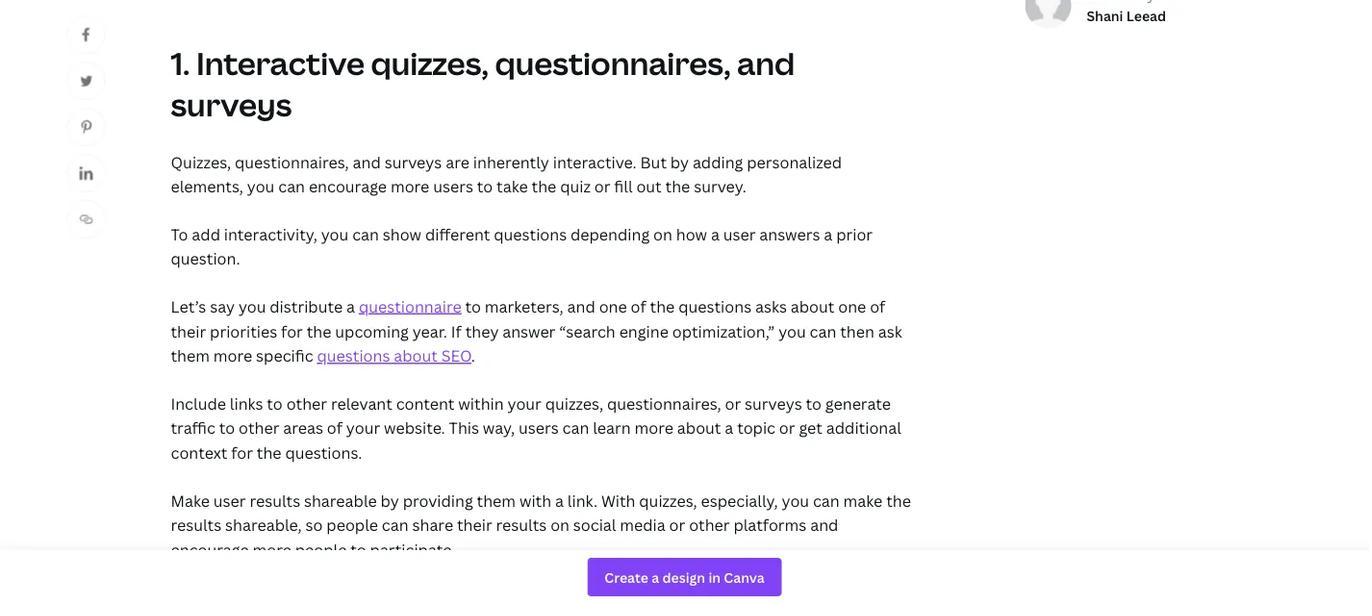 Task type: locate. For each thing, give the bounding box(es) containing it.
encourage inside make user results shareable by providing them with a link. with quizzes, especially, you can make the results shareable, so people can share their results on social media or other platforms and encourage more people to participate.
[[171, 539, 249, 560]]

can left then
[[810, 321, 837, 341]]

2 horizontal spatial questions
[[679, 296, 752, 317]]

results up "shareable,"
[[250, 490, 300, 511]]

for up specific on the left bottom
[[281, 321, 303, 341]]

their down let's
[[171, 321, 206, 341]]

can up interactivity,
[[278, 176, 305, 197]]

people
[[327, 515, 378, 535], [295, 539, 347, 560]]

traffic
[[171, 418, 215, 438]]

other
[[286, 393, 327, 414], [239, 418, 279, 438], [689, 515, 730, 535]]

more right learn
[[635, 418, 674, 438]]

1 vertical spatial on
[[551, 515, 570, 535]]

surveys
[[171, 84, 292, 125], [385, 151, 442, 172], [745, 393, 802, 414]]

get
[[799, 418, 823, 438]]

a up upcoming on the bottom left of the page
[[346, 296, 355, 317]]

a left link.
[[555, 490, 564, 511]]

by left providing at the bottom
[[381, 490, 399, 511]]

participate.
[[370, 539, 455, 560]]

questionnaire
[[359, 296, 462, 317]]

surveys left are
[[385, 151, 442, 172]]

0 vertical spatial by
[[671, 151, 689, 172]]

more inside make user results shareable by providing them with a link. with quizzes, especially, you can make the results shareable, so people can share their results on social media or other platforms and encourage more people to participate.
[[253, 539, 292, 560]]

questions down the take
[[494, 224, 567, 244]]

how
[[676, 224, 707, 244]]

topic
[[737, 418, 776, 438]]

0 vertical spatial questions
[[494, 224, 567, 244]]

way,
[[483, 418, 515, 438]]

shani
[[1087, 7, 1123, 25]]

0 horizontal spatial about
[[394, 345, 438, 366]]

out
[[636, 176, 662, 197]]

a right how
[[711, 224, 720, 244]]

1 horizontal spatial for
[[281, 321, 303, 341]]

take
[[497, 176, 528, 197]]

1 horizontal spatial quizzes,
[[545, 393, 603, 414]]

by right but
[[671, 151, 689, 172]]

1 vertical spatial their
[[457, 515, 492, 535]]

of up engine
[[631, 296, 646, 317]]

one up then
[[838, 296, 866, 317]]

more down "shareable,"
[[253, 539, 292, 560]]

can left show
[[352, 224, 379, 244]]

a left topic
[[725, 418, 734, 438]]

the inside include links to other relevant content within your quizzes, questionnaires, or surveys to generate traffic to other areas of your website. this way, users can learn more about a topic or get additional context for the questions.
[[257, 442, 282, 463]]

2 vertical spatial questions
[[317, 345, 390, 366]]

1 vertical spatial by
[[381, 490, 399, 511]]

people down so
[[295, 539, 347, 560]]

questions.
[[285, 442, 362, 463]]

1 horizontal spatial users
[[519, 418, 559, 438]]

by
[[671, 151, 689, 172], [381, 490, 399, 511]]

1 vertical spatial questionnaires,
[[235, 151, 349, 172]]

0 vertical spatial users
[[433, 176, 473, 197]]

or left fill
[[594, 176, 611, 197]]

your
[[508, 393, 542, 414], [346, 418, 380, 438]]

questions up optimization,"
[[679, 296, 752, 317]]

of
[[631, 296, 646, 317], [870, 296, 886, 317], [327, 418, 343, 438]]

about down "year." at the left
[[394, 345, 438, 366]]

other inside make user results shareable by providing them with a link. with quizzes, especially, you can make the results shareable, so people can share their results on social media or other platforms and encourage more people to participate.
[[689, 515, 730, 535]]

or
[[594, 176, 611, 197], [725, 393, 741, 414], [779, 418, 795, 438], [669, 515, 685, 535]]

user inside to add interactivity, you can show different questions depending on how a user answers a prior question.
[[723, 224, 756, 244]]

them up include
[[171, 345, 210, 366]]

0 horizontal spatial other
[[239, 418, 279, 438]]

the left quiz
[[532, 176, 556, 197]]

by inside quizzes, questionnaires, and surveys are inherently interactive. but by adding personalized elements, you can encourage more users to take the quiz or fill out the survey.
[[671, 151, 689, 172]]

0 vertical spatial user
[[723, 224, 756, 244]]

users down are
[[433, 176, 473, 197]]

questions down upcoming on the bottom left of the page
[[317, 345, 390, 366]]

1 vertical spatial users
[[519, 418, 559, 438]]

quizzes,
[[371, 42, 489, 84], [545, 393, 603, 414], [639, 490, 697, 511]]

you down "asks"
[[779, 321, 806, 341]]

on left how
[[653, 224, 673, 244]]

them left with
[[477, 490, 516, 511]]

0 vertical spatial questionnaires,
[[495, 42, 731, 84]]

1 horizontal spatial their
[[457, 515, 492, 535]]

0 horizontal spatial them
[[171, 345, 210, 366]]

0 horizontal spatial user
[[213, 490, 246, 511]]

you inside to add interactivity, you can show different questions depending on how a user answers a prior question.
[[321, 224, 349, 244]]

the inside make user results shareable by providing them with a link. with quizzes, especially, you can make the results shareable, so people can share their results on social media or other platforms and encourage more people to participate.
[[886, 490, 911, 511]]

on down link.
[[551, 515, 570, 535]]

you right interactivity,
[[321, 224, 349, 244]]

to up they
[[465, 296, 481, 317]]

of up the questions.
[[327, 418, 343, 438]]

1 horizontal spatial user
[[723, 224, 756, 244]]

0 horizontal spatial one
[[599, 296, 627, 317]]

their inside the to marketers, and one of the questions asks about one of their priorities for the upcoming year. if they answer "search engine optimization," you can then ask them more specific
[[171, 321, 206, 341]]

to
[[477, 176, 493, 197], [465, 296, 481, 317], [267, 393, 283, 414], [806, 393, 822, 414], [219, 418, 235, 438], [351, 539, 366, 560]]

for inside include links to other relevant content within your quizzes, questionnaires, or surveys to generate traffic to other areas of your website. this way, users can learn more about a topic or get additional context for the questions.
[[231, 442, 253, 463]]

0 vertical spatial them
[[171, 345, 210, 366]]

1 vertical spatial surveys
[[385, 151, 442, 172]]

1 vertical spatial for
[[231, 442, 253, 463]]

on inside make user results shareable by providing them with a link. with quizzes, especially, you can make the results shareable, so people can share their results on social media or other platforms and encourage more people to participate.
[[551, 515, 570, 535]]

other down especially,
[[689, 515, 730, 535]]

0 horizontal spatial questions
[[317, 345, 390, 366]]

about right "asks"
[[791, 296, 835, 317]]

users right way,
[[519, 418, 559, 438]]

one
[[599, 296, 627, 317], [838, 296, 866, 317]]

user right 'make'
[[213, 490, 246, 511]]

0 horizontal spatial on
[[551, 515, 570, 535]]

additional
[[826, 418, 901, 438]]

1 horizontal spatial them
[[477, 490, 516, 511]]

or up topic
[[725, 393, 741, 414]]

can inside include links to other relevant content within your quizzes, questionnaires, or surveys to generate traffic to other areas of your website. this way, users can learn more about a topic or get additional context for the questions.
[[563, 418, 589, 438]]

0 horizontal spatial by
[[381, 490, 399, 511]]

or inside quizzes, questionnaires, and surveys are inherently interactive. but by adding personalized elements, you can encourage more users to take the quiz or fill out the survey.
[[594, 176, 611, 197]]

2 vertical spatial quizzes,
[[639, 490, 697, 511]]

their right 'share'
[[457, 515, 492, 535]]

your down relevant
[[346, 418, 380, 438]]

to left the take
[[477, 176, 493, 197]]

1 horizontal spatial one
[[838, 296, 866, 317]]

can left make
[[813, 490, 840, 511]]

2 horizontal spatial other
[[689, 515, 730, 535]]

the down links
[[257, 442, 282, 463]]

media
[[620, 515, 666, 535]]

1 horizontal spatial about
[[677, 418, 721, 438]]

survey.
[[694, 176, 747, 197]]

for right context
[[231, 442, 253, 463]]

answer
[[503, 321, 556, 341]]

about inside the to marketers, and one of the questions asks about one of their priorities for the upcoming year. if they answer "search engine optimization," you can then ask them more specific
[[791, 296, 835, 317]]

questionnaires, inside quizzes, questionnaires, and surveys are inherently interactive. but by adding personalized elements, you can encourage more users to take the quiz or fill out the survey.
[[235, 151, 349, 172]]

encourage up show
[[309, 176, 387, 197]]

about left topic
[[677, 418, 721, 438]]

1 vertical spatial your
[[346, 418, 380, 438]]

0 horizontal spatial your
[[346, 418, 380, 438]]

surveys inside include links to other relevant content within your quizzes, questionnaires, or surveys to generate traffic to other areas of your website. this way, users can learn more about a topic or get additional context for the questions.
[[745, 393, 802, 414]]

1 horizontal spatial other
[[286, 393, 327, 414]]

people down shareable
[[327, 515, 378, 535]]

with
[[601, 490, 635, 511]]

areas
[[283, 418, 323, 438]]

0 horizontal spatial results
[[171, 515, 222, 535]]

0 vertical spatial your
[[508, 393, 542, 414]]

by inside make user results shareable by providing them with a link. with quizzes, especially, you can make the results shareable, so people can share their results on social media or other platforms and encourage more people to participate.
[[381, 490, 399, 511]]

you
[[247, 176, 275, 197], [321, 224, 349, 244], [239, 296, 266, 317], [779, 321, 806, 341], [782, 490, 809, 511]]

more down priorities
[[213, 345, 252, 366]]

interactivity,
[[224, 224, 317, 244]]

learn
[[593, 418, 631, 438]]

to inside the to marketers, and one of the questions asks about one of their priorities for the upcoming year. if they answer "search engine optimization," you can then ask them more specific
[[465, 296, 481, 317]]

to inside quizzes, questionnaires, and surveys are inherently interactive. but by adding personalized elements, you can encourage more users to take the quiz or fill out the survey.
[[477, 176, 493, 197]]

platforms
[[734, 515, 807, 535]]

can inside to add interactivity, you can show different questions depending on how a user answers a prior question.
[[352, 224, 379, 244]]

your up way,
[[508, 393, 542, 414]]

1 horizontal spatial of
[[631, 296, 646, 317]]

1 horizontal spatial by
[[671, 151, 689, 172]]

0 vertical spatial encourage
[[309, 176, 387, 197]]

to add interactivity, you can show different questions depending on how a user answers a prior question.
[[171, 224, 873, 269]]

them inside the to marketers, and one of the questions asks about one of their priorities for the upcoming year. if they answer "search engine optimization," you can then ask them more specific
[[171, 345, 210, 366]]

or left get
[[779, 418, 795, 438]]

surveys up the quizzes,
[[171, 84, 292, 125]]

a inside include links to other relevant content within your quizzes, questionnaires, or surveys to generate traffic to other areas of your website. this way, users can learn more about a topic or get additional context for the questions.
[[725, 418, 734, 438]]

optimization,"
[[672, 321, 775, 341]]

2 vertical spatial about
[[677, 418, 721, 438]]

0 horizontal spatial for
[[231, 442, 253, 463]]

website.
[[384, 418, 445, 438]]

1.
[[171, 42, 190, 84]]

about inside include links to other relevant content within your quizzes, questionnaires, or surveys to generate traffic to other areas of your website. this way, users can learn more about a topic or get additional context for the questions.
[[677, 418, 721, 438]]

1 horizontal spatial your
[[508, 393, 542, 414]]

quizzes,
[[171, 151, 231, 172]]

0 horizontal spatial surveys
[[171, 84, 292, 125]]

on
[[653, 224, 673, 244], [551, 515, 570, 535]]

2 horizontal spatial quizzes,
[[639, 490, 697, 511]]

other down links
[[239, 418, 279, 438]]

1 vertical spatial about
[[394, 345, 438, 366]]

the up engine
[[650, 296, 675, 317]]

more inside include links to other relevant content within your quizzes, questionnaires, or surveys to generate traffic to other areas of your website. this way, users can learn more about a topic or get additional context for the questions.
[[635, 418, 674, 438]]

of up 'ask'
[[870, 296, 886, 317]]

1 horizontal spatial surveys
[[385, 151, 442, 172]]

one up "search
[[599, 296, 627, 317]]

results down 'make'
[[171, 515, 222, 535]]

the right make
[[886, 490, 911, 511]]

0 vertical spatial their
[[171, 321, 206, 341]]

this
[[449, 418, 479, 438]]

0 vertical spatial other
[[286, 393, 327, 414]]

the right the out
[[665, 176, 690, 197]]

more up show
[[391, 176, 429, 197]]

1 vertical spatial people
[[295, 539, 347, 560]]

0 horizontal spatial their
[[171, 321, 206, 341]]

1 vertical spatial them
[[477, 490, 516, 511]]

0 vertical spatial surveys
[[171, 84, 292, 125]]

more
[[391, 176, 429, 197], [213, 345, 252, 366], [635, 418, 674, 438], [253, 539, 292, 560]]

results
[[250, 490, 300, 511], [171, 515, 222, 535], [496, 515, 547, 535]]

surveys up topic
[[745, 393, 802, 414]]

on inside to add interactivity, you can show different questions depending on how a user answers a prior question.
[[653, 224, 673, 244]]

encourage down 'make'
[[171, 539, 249, 560]]

share
[[412, 515, 453, 535]]

2 one from the left
[[838, 296, 866, 317]]

0 horizontal spatial users
[[433, 176, 473, 197]]

2 vertical spatial surveys
[[745, 393, 802, 414]]

or inside make user results shareable by providing them with a link. with quizzes, especially, you can make the results shareable, so people can share their results on social media or other platforms and encourage more people to participate.
[[669, 515, 685, 535]]

1 vertical spatial questions
[[679, 296, 752, 317]]

for inside the to marketers, and one of the questions asks about one of their priorities for the upcoming year. if they answer "search engine optimization," you can then ask them more specific
[[281, 321, 303, 341]]

you up priorities
[[239, 296, 266, 317]]

interactive.
[[553, 151, 637, 172]]

them
[[171, 345, 210, 366], [477, 490, 516, 511]]

can
[[278, 176, 305, 197], [352, 224, 379, 244], [810, 321, 837, 341], [563, 418, 589, 438], [813, 490, 840, 511], [382, 515, 409, 535]]

generate
[[825, 393, 891, 414]]

encourage
[[309, 176, 387, 197], [171, 539, 249, 560]]

context
[[171, 442, 227, 463]]

or right 'media'
[[669, 515, 685, 535]]

1 vertical spatial encourage
[[171, 539, 249, 560]]

user
[[723, 224, 756, 244], [213, 490, 246, 511]]

1 horizontal spatial questions
[[494, 224, 567, 244]]

other up the areas
[[286, 393, 327, 414]]

1 vertical spatial other
[[239, 418, 279, 438]]

0 vertical spatial for
[[281, 321, 303, 341]]

questionnaires,
[[495, 42, 731, 84], [235, 151, 349, 172], [607, 393, 721, 414]]

link.
[[568, 490, 598, 511]]

for
[[281, 321, 303, 341], [231, 442, 253, 463]]

about
[[791, 296, 835, 317], [394, 345, 438, 366], [677, 418, 721, 438]]

to down shareable
[[351, 539, 366, 560]]

a
[[711, 224, 720, 244], [824, 224, 833, 244], [346, 296, 355, 317], [725, 418, 734, 438], [555, 490, 564, 511]]

especially,
[[701, 490, 778, 511]]

2 vertical spatial other
[[689, 515, 730, 535]]

can left learn
[[563, 418, 589, 438]]

you up platforms
[[782, 490, 809, 511]]

results down with
[[496, 515, 547, 535]]

you up interactivity,
[[247, 176, 275, 197]]

make
[[843, 490, 883, 511]]

2 horizontal spatial surveys
[[745, 393, 802, 414]]

1 horizontal spatial on
[[653, 224, 673, 244]]

0 vertical spatial people
[[327, 515, 378, 535]]

0 vertical spatial quizzes,
[[371, 42, 489, 84]]

0 vertical spatial about
[[791, 296, 835, 317]]

shareable,
[[225, 515, 302, 535]]

user right how
[[723, 224, 756, 244]]

0 horizontal spatial of
[[327, 418, 343, 438]]

1 vertical spatial user
[[213, 490, 246, 511]]

say
[[210, 296, 235, 317]]

2 vertical spatial questionnaires,
[[607, 393, 721, 414]]

1 horizontal spatial encourage
[[309, 176, 387, 197]]

a left prior
[[824, 224, 833, 244]]

1. interactive quizzes, questionnaires, and surveys
[[171, 42, 795, 125]]

1 vertical spatial quizzes,
[[545, 393, 603, 414]]

0 horizontal spatial encourage
[[171, 539, 249, 560]]

question.
[[171, 248, 240, 269]]

2 horizontal spatial about
[[791, 296, 835, 317]]

and inside the to marketers, and one of the questions asks about one of their priorities for the upcoming year. if they answer "search engine optimization," you can then ask them more specific
[[567, 296, 595, 317]]

0 vertical spatial on
[[653, 224, 673, 244]]

0 horizontal spatial quizzes,
[[371, 42, 489, 84]]

interactive
[[196, 42, 365, 84]]



Task type: vqa. For each thing, say whether or not it's contained in the screenshot.
Content's 'use'
no



Task type: describe. For each thing, give the bounding box(es) containing it.
engine
[[619, 321, 669, 341]]

.
[[471, 345, 475, 366]]

more inside quizzes, questionnaires, and surveys are inherently interactive. but by adding personalized elements, you can encourage more users to take the quiz or fill out the survey.
[[391, 176, 429, 197]]

show
[[383, 224, 421, 244]]

you inside the to marketers, and one of the questions asks about one of their priorities for the upcoming year. if they answer "search engine optimization," you can then ask them more specific
[[779, 321, 806, 341]]

then
[[840, 321, 875, 341]]

"search
[[559, 321, 616, 341]]

asks
[[755, 296, 787, 317]]

a inside make user results shareable by providing them with a link. with quizzes, especially, you can make the results shareable, so people can share their results on social media or other platforms and encourage more people to participate.
[[555, 490, 564, 511]]

make
[[171, 490, 210, 511]]

quizzes, questionnaires, and surveys are inherently interactive. but by adding personalized elements, you can encourage more users to take the quiz or fill out the survey.
[[171, 151, 842, 197]]

prior
[[836, 224, 873, 244]]

fill
[[614, 176, 633, 197]]

include
[[171, 393, 226, 414]]

include links to other relevant content within your quizzes, questionnaires, or surveys to generate traffic to other areas of your website. this way, users can learn more about a topic or get additional context for the questions.
[[171, 393, 901, 463]]

with
[[520, 490, 552, 511]]

of inside include links to other relevant content within your quizzes, questionnaires, or surveys to generate traffic to other areas of your website. this way, users can learn more about a topic or get additional context for the questions.
[[327, 418, 343, 438]]

2 horizontal spatial of
[[870, 296, 886, 317]]

you inside make user results shareable by providing them with a link. with quizzes, especially, you can make the results shareable, so people can share their results on social media or other platforms and encourage more people to participate.
[[782, 490, 809, 511]]

upcoming
[[335, 321, 409, 341]]

shani leead
[[1087, 7, 1166, 25]]

1 horizontal spatial results
[[250, 490, 300, 511]]

but
[[640, 151, 667, 172]]

quizzes, inside include links to other relevant content within your quizzes, questionnaires, or surveys to generate traffic to other areas of your website. this way, users can learn more about a topic or get additional context for the questions.
[[545, 393, 603, 414]]

1 one from the left
[[599, 296, 627, 317]]

relevant
[[331, 393, 392, 414]]

can inside quizzes, questionnaires, and surveys are inherently interactive. but by adding personalized elements, you can encourage more users to take the quiz or fill out the survey.
[[278, 176, 305, 197]]

let's say you distribute a questionnaire
[[171, 296, 462, 317]]

their inside make user results shareable by providing them with a link. with quizzes, especially, you can make the results shareable, so people can share their results on social media or other platforms and encourage more people to participate.
[[457, 515, 492, 535]]

leead
[[1127, 7, 1166, 25]]

to marketers, and one of the questions asks about one of their priorities for the upcoming year. if they answer "search engine optimization," you can then ask them more specific
[[171, 296, 902, 366]]

to right links
[[267, 393, 283, 414]]

let's
[[171, 296, 206, 317]]

questions inside to add interactivity, you can show different questions depending on how a user answers a prior question.
[[494, 224, 567, 244]]

depending
[[571, 224, 650, 244]]

2 horizontal spatial results
[[496, 515, 547, 535]]

year.
[[413, 321, 447, 341]]

and inside quizzes, questionnaires, and surveys are inherently interactive. but by adding personalized elements, you can encourage more users to take the quiz or fill out the survey.
[[353, 151, 381, 172]]

inherently
[[473, 151, 549, 172]]

so
[[306, 515, 323, 535]]

to up get
[[806, 393, 822, 414]]

answers
[[760, 224, 820, 244]]

surveys inside 1. interactive quizzes, questionnaires, and surveys
[[171, 84, 292, 125]]

priorities
[[210, 321, 277, 341]]

shareable
[[304, 490, 377, 511]]

make user results shareable by providing them with a link. with quizzes, especially, you can make the results shareable, so people can share their results on social media or other platforms and encourage more people to participate.
[[171, 490, 911, 560]]

users inside include links to other relevant content within your quizzes, questionnaires, or surveys to generate traffic to other areas of your website. this way, users can learn more about a topic or get additional context for the questions.
[[519, 418, 559, 438]]

more inside the to marketers, and one of the questions asks about one of their priorities for the upcoming year. if they answer "search engine optimization," you can then ask them more specific
[[213, 345, 252, 366]]

questionnaires, inside 1. interactive quizzes, questionnaires, and surveys
[[495, 42, 731, 84]]

links
[[230, 393, 263, 414]]

the down 'let's say you distribute a questionnaire'
[[307, 321, 331, 341]]

specific
[[256, 345, 313, 366]]

different
[[425, 224, 490, 244]]

to
[[171, 224, 188, 244]]

and inside make user results shareable by providing them with a link. with quizzes, especially, you can make the results shareable, so people can share their results on social media or other platforms and encourage more people to participate.
[[810, 515, 838, 535]]

quizzes, inside 1. interactive quizzes, questionnaires, and surveys
[[371, 42, 489, 84]]

add
[[192, 224, 220, 244]]

them inside make user results shareable by providing them with a link. with quizzes, especially, you can make the results shareable, so people can share their results on social media or other platforms and encourage more people to participate.
[[477, 490, 516, 511]]

encourage inside quizzes, questionnaires, and surveys are inherently interactive. but by adding personalized elements, you can encourage more users to take the quiz or fill out the survey.
[[309, 176, 387, 197]]

are
[[446, 151, 469, 172]]

adding
[[693, 151, 743, 172]]

user inside make user results shareable by providing them with a link. with quizzes, especially, you can make the results shareable, so people can share their results on social media or other platforms and encourage more people to participate.
[[213, 490, 246, 511]]

questions about seo .
[[317, 345, 475, 366]]

within
[[458, 393, 504, 414]]

questions inside the to marketers, and one of the questions asks about one of their priorities for the upcoming year. if they answer "search engine optimization," you can then ask them more specific
[[679, 296, 752, 317]]

can up participate.
[[382, 515, 409, 535]]

questionnaires, inside include links to other relevant content within your quizzes, questionnaires, or surveys to generate traffic to other areas of your website. this way, users can learn more about a topic or get additional context for the questions.
[[607, 393, 721, 414]]

ask
[[878, 321, 902, 341]]

social
[[573, 515, 616, 535]]

if
[[451, 321, 462, 341]]

quizzes, inside make user results shareable by providing them with a link. with quizzes, especially, you can make the results shareable, so people can share their results on social media or other platforms and encourage more people to participate.
[[639, 490, 697, 511]]

they
[[465, 321, 499, 341]]

surveys inside quizzes, questionnaires, and surveys are inherently interactive. but by adding personalized elements, you can encourage more users to take the quiz or fill out the survey.
[[385, 151, 442, 172]]

questionnaire link
[[359, 296, 462, 317]]

elements,
[[171, 176, 243, 197]]

seo
[[441, 345, 471, 366]]

to down links
[[219, 418, 235, 438]]

users inside quizzes, questionnaires, and surveys are inherently interactive. but by adding personalized elements, you can encourage more users to take the quiz or fill out the survey.
[[433, 176, 473, 197]]

providing
[[403, 490, 473, 511]]

personalized
[[747, 151, 842, 172]]

marketers,
[[485, 296, 564, 317]]

quiz
[[560, 176, 591, 197]]

distribute
[[270, 296, 343, 317]]

shani leead link
[[1087, 5, 1166, 27]]

can inside the to marketers, and one of the questions asks about one of their priorities for the upcoming year. if they answer "search engine optimization," you can then ask them more specific
[[810, 321, 837, 341]]

to inside make user results shareable by providing them with a link. with quizzes, especially, you can make the results shareable, so people can share their results on social media or other platforms and encourage more people to participate.
[[351, 539, 366, 560]]

you inside quizzes, questionnaires, and surveys are inherently interactive. but by adding personalized elements, you can encourage more users to take the quiz or fill out the survey.
[[247, 176, 275, 197]]

questions about seo link
[[317, 345, 471, 366]]

and inside 1. interactive quizzes, questionnaires, and surveys
[[737, 42, 795, 84]]

content
[[396, 393, 455, 414]]



